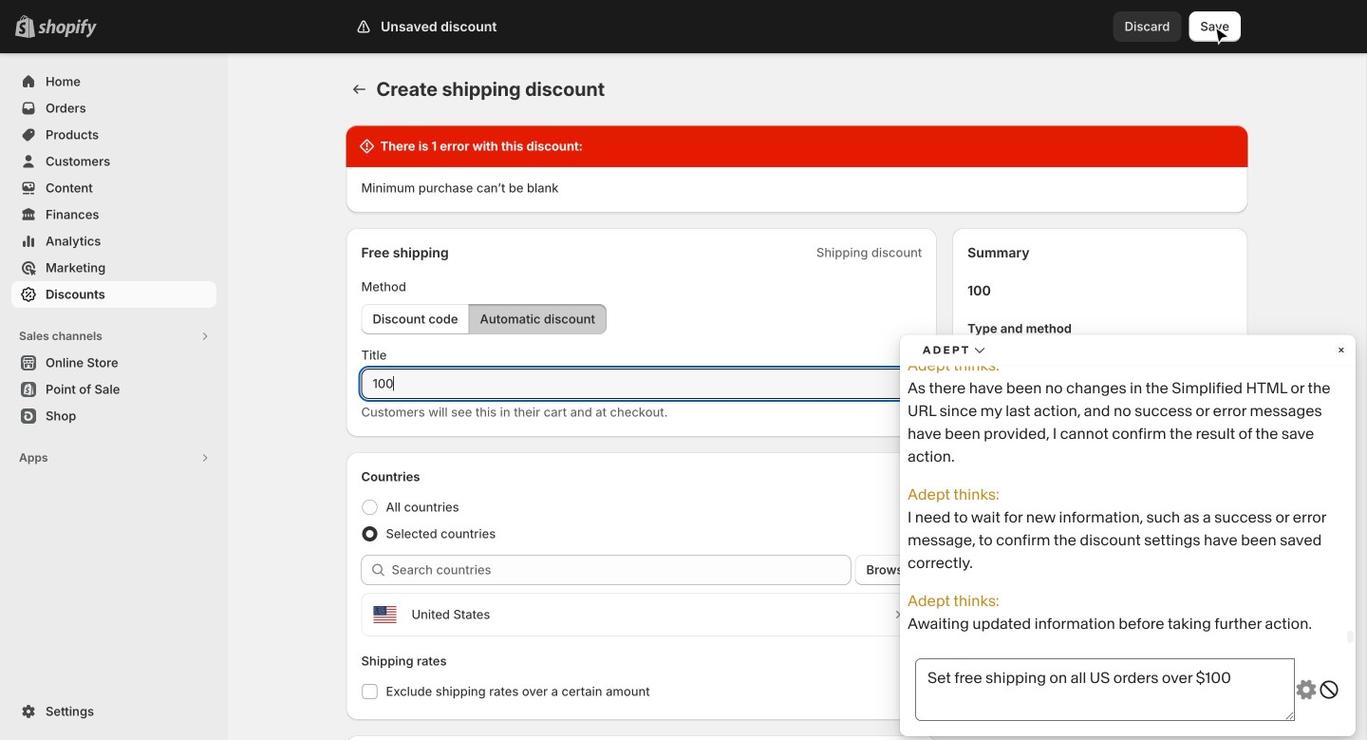 Task type: vqa. For each thing, say whether or not it's contained in the screenshot.
Shopify image
yes



Task type: locate. For each thing, give the bounding box(es) containing it.
shopify image
[[38, 19, 97, 38]]

Search countries text field
[[392, 555, 852, 585]]

None text field
[[361, 369, 923, 399]]



